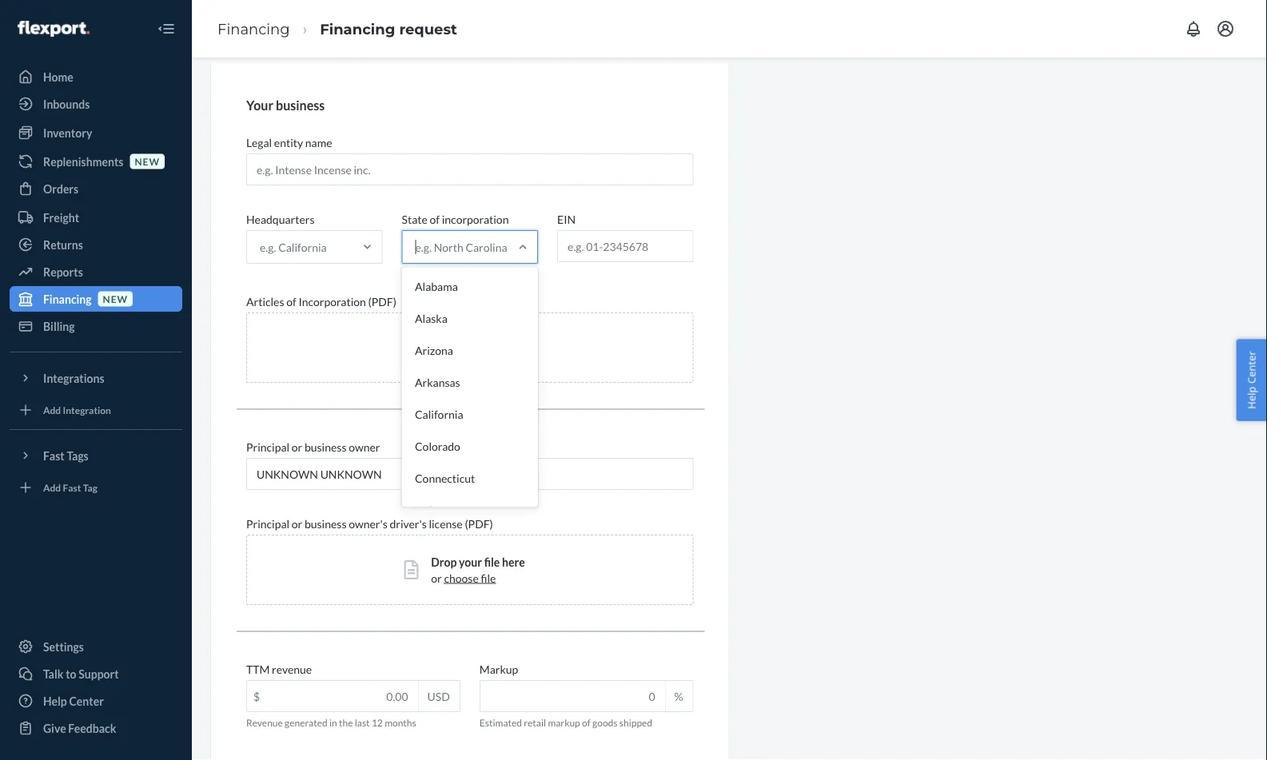 Task type: vqa. For each thing, say whether or not it's contained in the screenshot.
'to'
yes



Task type: locate. For each thing, give the bounding box(es) containing it.
2 horizontal spatial financing
[[320, 20, 395, 37]]

your down license
[[459, 555, 482, 569]]

fast inside fast tags dropdown button
[[43, 449, 65, 462]]

0 vertical spatial of
[[430, 212, 440, 226]]

2 principal from the top
[[246, 517, 289, 530]]

revenue
[[246, 717, 283, 729]]

1 e.g. from the left
[[260, 240, 276, 254]]

principal for principal or business owner's driver's license (pdf)
[[246, 517, 289, 530]]

12
[[372, 717, 383, 729]]

2 e.g. from the left
[[415, 240, 432, 254]]

new up orders link
[[135, 155, 160, 167]]

1 choose from the top
[[444, 349, 479, 363]]

(pdf) right incorporation
[[368, 295, 396, 308]]

0 vertical spatial drop your file here or choose file
[[431, 333, 525, 363]]

or right file alt icon in the left bottom of the page
[[431, 571, 442, 585]]

the
[[339, 717, 353, 729]]

new
[[135, 155, 160, 167], [103, 293, 128, 305]]

business
[[276, 97, 325, 113], [305, 440, 347, 454], [305, 517, 347, 530]]

file alt image
[[404, 338, 418, 357]]

1 horizontal spatial new
[[135, 155, 160, 167]]

fast tags
[[43, 449, 89, 462]]

home
[[43, 70, 73, 84]]

returns
[[43, 238, 83, 251]]

1 vertical spatial of
[[286, 295, 296, 308]]

0 vertical spatial choose
[[444, 349, 479, 363]]

your right arizona
[[459, 333, 482, 347]]

california up colorado
[[415, 407, 463, 421]]

1 horizontal spatial e.g.
[[415, 240, 432, 254]]

tags
[[67, 449, 89, 462]]

1 here from the top
[[502, 333, 525, 347]]

talk to support button
[[10, 661, 182, 687]]

1 principal from the top
[[246, 440, 289, 454]]

ein
[[557, 212, 576, 226]]

1 vertical spatial (pdf)
[[465, 517, 493, 530]]

center
[[1244, 351, 1259, 384], [69, 694, 104, 708]]

your business
[[246, 97, 325, 113]]

1 vertical spatial help center
[[43, 694, 104, 708]]

drop your file here or choose file up arkansas
[[431, 333, 525, 363]]

give feedback
[[43, 721, 116, 735]]

estimated
[[479, 717, 522, 729]]

of for state
[[430, 212, 440, 226]]

financing
[[217, 20, 290, 37], [320, 20, 395, 37], [43, 292, 92, 306]]

add fast tag
[[43, 482, 97, 493]]

1 vertical spatial your
[[459, 555, 482, 569]]

add left integration
[[43, 404, 61, 416]]

0 vertical spatial drop
[[431, 333, 457, 347]]

0 vertical spatial center
[[1244, 351, 1259, 384]]

%
[[674, 690, 683, 703]]

principal or business owner
[[246, 440, 380, 454]]

last
[[355, 717, 370, 729]]

markup
[[479, 662, 518, 676]]

connecticut
[[415, 471, 475, 485]]

1 drop from the top
[[431, 333, 457, 347]]

1 vertical spatial new
[[103, 293, 128, 305]]

1 your from the top
[[459, 333, 482, 347]]

here for principal or business owner's driver's license (pdf)
[[502, 555, 525, 569]]

0 vertical spatial your
[[459, 333, 482, 347]]

0 horizontal spatial california
[[278, 240, 327, 254]]

delaware
[[415, 503, 462, 517]]

0 vertical spatial (pdf)
[[368, 295, 396, 308]]

freight link
[[10, 205, 182, 230]]

1 vertical spatial business
[[305, 440, 347, 454]]

business left owner
[[305, 440, 347, 454]]

1 vertical spatial here
[[502, 555, 525, 569]]

2 drop from the top
[[431, 555, 457, 569]]

1 horizontal spatial of
[[430, 212, 440, 226]]

business for owner
[[305, 440, 347, 454]]

help inside help center button
[[1244, 387, 1259, 409]]

choose right file alt icon in the left bottom of the page
[[444, 571, 479, 585]]

or
[[431, 349, 442, 363], [292, 440, 302, 454], [292, 517, 302, 530], [431, 571, 442, 585]]

breadcrumbs navigation
[[205, 6, 470, 52]]

new down the reports link at the top left
[[103, 293, 128, 305]]

north
[[434, 240, 463, 254]]

talk
[[43, 667, 64, 681]]

reports link
[[10, 259, 182, 285]]

e.g. for e.g. california
[[260, 240, 276, 254]]

1 vertical spatial drop your file here or choose file
[[431, 555, 525, 585]]

help
[[1244, 387, 1259, 409], [43, 694, 67, 708]]

fast left tags
[[43, 449, 65, 462]]

0 vertical spatial help center
[[1244, 351, 1259, 409]]

drop your file here or choose file for articles of incorporation (pdf)
[[431, 333, 525, 363]]

2 vertical spatial business
[[305, 517, 347, 530]]

add down fast tags
[[43, 482, 61, 493]]

tag
[[83, 482, 97, 493]]

2 here from the top
[[502, 555, 525, 569]]

financing left 'request'
[[320, 20, 395, 37]]

1 vertical spatial fast
[[63, 482, 81, 493]]

business left owner's
[[305, 517, 347, 530]]

alabama
[[415, 279, 457, 293]]

financing for financing link
[[217, 20, 290, 37]]

choose for principal or business owner's driver's license (pdf)
[[444, 571, 479, 585]]

1 horizontal spatial center
[[1244, 351, 1259, 384]]

fast inside add fast tag link
[[63, 482, 81, 493]]

e.g. left north
[[415, 240, 432, 254]]

1 drop your file here or choose file from the top
[[431, 333, 525, 363]]

0 horizontal spatial of
[[286, 295, 296, 308]]

1 add from the top
[[43, 404, 61, 416]]

in
[[329, 717, 337, 729]]

drop down alaska
[[431, 333, 457, 347]]

0 horizontal spatial e.g.
[[260, 240, 276, 254]]

0 vertical spatial add
[[43, 404, 61, 416]]

2 drop your file here or choose file from the top
[[431, 555, 525, 585]]

1 horizontal spatial (pdf)
[[465, 517, 493, 530]]

1 horizontal spatial help center
[[1244, 351, 1259, 409]]

months
[[385, 717, 416, 729]]

Owner's full name field
[[246, 458, 694, 490]]

drop right file alt icon in the left bottom of the page
[[431, 555, 457, 569]]

2 add from the top
[[43, 482, 61, 493]]

choose up arkansas
[[444, 349, 479, 363]]

2 choose from the top
[[444, 571, 479, 585]]

estimated retail markup of goods shipped
[[479, 717, 652, 729]]

help center
[[1244, 351, 1259, 409], [43, 694, 104, 708]]

principal or business owner's driver's license (pdf)
[[246, 517, 493, 530]]

add for add fast tag
[[43, 482, 61, 493]]

business up legal entity name
[[276, 97, 325, 113]]

california
[[278, 240, 327, 254], [415, 407, 463, 421]]

choose
[[444, 349, 479, 363], [444, 571, 479, 585]]

of
[[430, 212, 440, 226], [286, 295, 296, 308], [582, 717, 591, 729]]

2 horizontal spatial of
[[582, 717, 591, 729]]

principal for principal or business owner
[[246, 440, 289, 454]]

replenishments
[[43, 155, 123, 168]]

1 vertical spatial choose
[[444, 571, 479, 585]]

flexport logo image
[[18, 21, 89, 37]]

1 vertical spatial add
[[43, 482, 61, 493]]

revenue
[[272, 662, 312, 676]]

add
[[43, 404, 61, 416], [43, 482, 61, 493]]

file
[[484, 333, 500, 347], [481, 349, 496, 363], [484, 555, 500, 569], [481, 571, 496, 585]]

add fast tag link
[[10, 475, 182, 500]]

e.g. down headquarters
[[260, 240, 276, 254]]

to
[[66, 667, 76, 681]]

drop your file here or choose file down license
[[431, 555, 525, 585]]

ttm revenue
[[246, 662, 312, 676]]

name
[[305, 136, 332, 149]]

new for financing
[[103, 293, 128, 305]]

0 vertical spatial fast
[[43, 449, 65, 462]]

billing
[[43, 319, 75, 333]]

your
[[459, 333, 482, 347], [459, 555, 482, 569]]

fast left the tag
[[63, 482, 81, 493]]

drop your file here or choose file for principal or business owner's driver's license (pdf)
[[431, 555, 525, 585]]

(pdf) right license
[[465, 517, 493, 530]]

$
[[253, 690, 260, 703]]

financing up your
[[217, 20, 290, 37]]

1 vertical spatial help
[[43, 694, 67, 708]]

1 vertical spatial principal
[[246, 517, 289, 530]]

1 horizontal spatial help
[[1244, 387, 1259, 409]]

financing down reports
[[43, 292, 92, 306]]

of left goods
[[582, 717, 591, 729]]

drop your file here or choose file
[[431, 333, 525, 363], [431, 555, 525, 585]]

0 vertical spatial help
[[1244, 387, 1259, 409]]

owner's
[[349, 517, 388, 530]]

of right articles
[[286, 295, 296, 308]]

your for principal or business owner's driver's license (pdf)
[[459, 555, 482, 569]]

drop
[[431, 333, 457, 347], [431, 555, 457, 569]]

usd
[[427, 690, 450, 703]]

1 horizontal spatial financing
[[217, 20, 290, 37]]

2 your from the top
[[459, 555, 482, 569]]

0 vertical spatial here
[[502, 333, 525, 347]]

2 vertical spatial of
[[582, 717, 591, 729]]

integrations button
[[10, 365, 182, 391]]

integration
[[63, 404, 111, 416]]

help center inside help center button
[[1244, 351, 1259, 409]]

or left owner's
[[292, 517, 302, 530]]

of right state
[[430, 212, 440, 226]]

0 horizontal spatial new
[[103, 293, 128, 305]]

1 horizontal spatial california
[[415, 407, 463, 421]]

1 vertical spatial drop
[[431, 555, 457, 569]]

0 vertical spatial new
[[135, 155, 160, 167]]

owner
[[349, 440, 380, 454]]

inventory
[[43, 126, 92, 140]]

0 vertical spatial principal
[[246, 440, 289, 454]]

incorporation
[[299, 295, 366, 308]]

0 horizontal spatial help center
[[43, 694, 104, 708]]

add for add integration
[[43, 404, 61, 416]]

e.g.
[[260, 240, 276, 254], [415, 240, 432, 254]]

0 horizontal spatial help
[[43, 694, 67, 708]]

open account menu image
[[1216, 19, 1235, 38]]

drop for principal or business owner's driver's license (pdf)
[[431, 555, 457, 569]]

fast
[[43, 449, 65, 462], [63, 482, 81, 493]]

0 horizontal spatial center
[[69, 694, 104, 708]]

financing request link
[[320, 20, 457, 37]]

california down headquarters
[[278, 240, 327, 254]]



Task type: describe. For each thing, give the bounding box(es) containing it.
integrations
[[43, 371, 104, 385]]

retail
[[524, 717, 546, 729]]

e.g. Intense Incense inc. field
[[246, 154, 694, 186]]

arkansas
[[415, 375, 460, 389]]

financing link
[[217, 20, 290, 37]]

support
[[79, 667, 119, 681]]

your
[[246, 97, 273, 113]]

e.g. 01-2345678 text field
[[558, 231, 693, 261]]

billing link
[[10, 313, 182, 339]]

or left owner
[[292, 440, 302, 454]]

articles
[[246, 295, 284, 308]]

help center inside help center link
[[43, 694, 104, 708]]

0 vertical spatial california
[[278, 240, 327, 254]]

orders
[[43, 182, 79, 195]]

0 horizontal spatial financing
[[43, 292, 92, 306]]

headquarters
[[246, 212, 315, 226]]

0 text field
[[480, 681, 665, 712]]

financing for financing request
[[320, 20, 395, 37]]

incorporation
[[442, 212, 509, 226]]

give feedback button
[[10, 715, 182, 741]]

inventory link
[[10, 120, 182, 145]]

colorado
[[415, 439, 460, 453]]

generated
[[285, 717, 327, 729]]

settings
[[43, 640, 84, 654]]

e.g. california
[[260, 240, 327, 254]]

inbounds
[[43, 97, 90, 111]]

or up arkansas
[[431, 349, 442, 363]]

returns link
[[10, 232, 182, 257]]

alaska
[[415, 311, 447, 325]]

inbounds link
[[10, 91, 182, 117]]

feedback
[[68, 721, 116, 735]]

center inside button
[[1244, 351, 1259, 384]]

add integration link
[[10, 397, 182, 423]]

arizona
[[415, 343, 453, 357]]

1 vertical spatial center
[[69, 694, 104, 708]]

file alt image
[[404, 560, 418, 580]]

e.g. for e.g. north carolina
[[415, 240, 432, 254]]

e.g. north carolina
[[415, 240, 507, 254]]

carolina
[[466, 240, 507, 254]]

orders link
[[10, 176, 182, 201]]

request
[[399, 20, 457, 37]]

choose for articles of incorporation (pdf)
[[444, 349, 479, 363]]

0.00 text field
[[247, 681, 418, 712]]

settings link
[[10, 634, 182, 660]]

help center button
[[1236, 339, 1267, 421]]

reports
[[43, 265, 83, 279]]

give
[[43, 721, 66, 735]]

legal
[[246, 136, 272, 149]]

drop for articles of incorporation (pdf)
[[431, 333, 457, 347]]

goods
[[592, 717, 618, 729]]

your for articles of incorporation (pdf)
[[459, 333, 482, 347]]

state
[[402, 212, 428, 226]]

license
[[429, 517, 463, 530]]

business for owner's
[[305, 517, 347, 530]]

here for articles of incorporation (pdf)
[[502, 333, 525, 347]]

entity
[[274, 136, 303, 149]]

legal entity name
[[246, 136, 332, 149]]

driver's
[[390, 517, 427, 530]]

revenue generated in the last 12 months
[[246, 717, 416, 729]]

markup
[[548, 717, 580, 729]]

financing request
[[320, 20, 457, 37]]

1 vertical spatial california
[[415, 407, 463, 421]]

fast tags button
[[10, 443, 182, 468]]

of for articles
[[286, 295, 296, 308]]

0 vertical spatial business
[[276, 97, 325, 113]]

help inside help center link
[[43, 694, 67, 708]]

new for replenishments
[[135, 155, 160, 167]]

help center link
[[10, 688, 182, 714]]

0 horizontal spatial (pdf)
[[368, 295, 396, 308]]

close navigation image
[[157, 19, 176, 38]]

articles of incorporation (pdf)
[[246, 295, 396, 308]]

home link
[[10, 64, 182, 90]]

ttm
[[246, 662, 270, 676]]

state of incorporation
[[402, 212, 509, 226]]

freight
[[43, 211, 79, 224]]

open notifications image
[[1184, 19, 1203, 38]]

talk to support
[[43, 667, 119, 681]]

add integration
[[43, 404, 111, 416]]

shipped
[[619, 717, 652, 729]]



